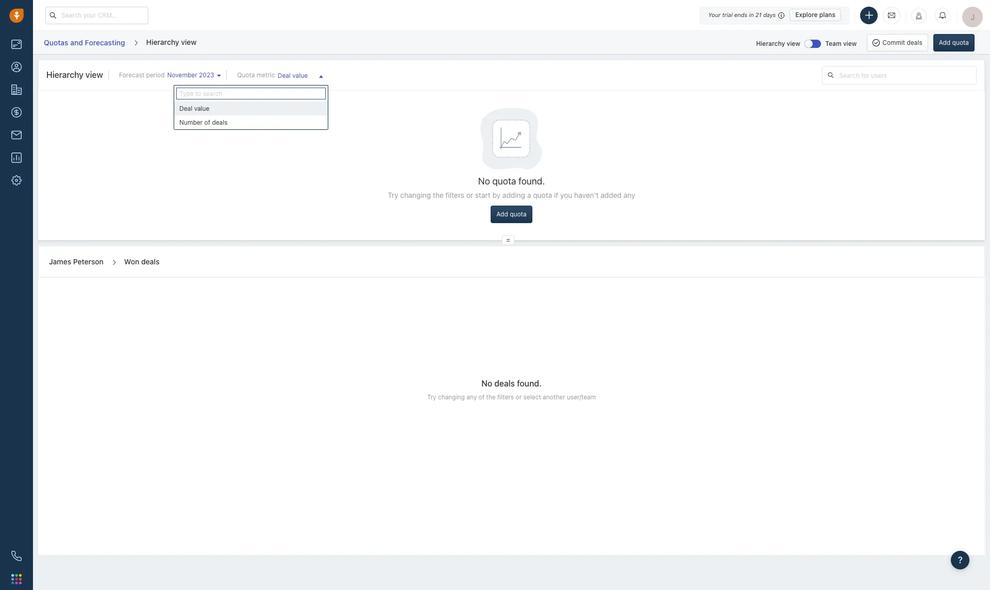 Task type: describe. For each thing, give the bounding box(es) containing it.
no for deals
[[482, 379, 493, 388]]

quotas
[[44, 38, 68, 47]]

team
[[826, 39, 842, 47]]

james peterson
[[49, 257, 104, 266]]

adding
[[503, 191, 526, 200]]

deal value option
[[174, 102, 328, 116]]

1 vertical spatial changing
[[438, 394, 465, 401]]

1 horizontal spatial add quota button
[[934, 34, 975, 51]]

or inside the 'no quota found. try changing the filters or start by adding a quota if you haven't added any'
[[467, 191, 474, 200]]

by
[[493, 191, 501, 200]]

phone element
[[6, 546, 27, 567]]

period
[[146, 71, 165, 79]]

add quota for the rightmost add quota button
[[940, 38, 970, 46]]

21
[[756, 11, 762, 18]]

add quota for the bottommost add quota button
[[497, 211, 527, 218]]

Type to search search field
[[176, 88, 326, 100]]

1 vertical spatial filters
[[498, 394, 514, 401]]

found. for deals
[[517, 379, 542, 388]]

ends
[[735, 11, 748, 18]]

Search your CRM... text field
[[45, 6, 149, 24]]

0 vertical spatial add
[[940, 38, 951, 46]]

trial
[[723, 11, 733, 18]]

november 2023
[[167, 71, 214, 79]]

haven't
[[575, 191, 599, 200]]

you
[[561, 191, 573, 200]]

if
[[555, 191, 559, 200]]

phone image
[[11, 551, 22, 562]]

won deals
[[124, 257, 160, 266]]

0 horizontal spatial add
[[497, 211, 509, 218]]

=
[[507, 236, 511, 244]]

a
[[528, 191, 532, 200]]

plans
[[820, 11, 836, 19]]

explore
[[796, 11, 818, 19]]

2 horizontal spatial hierarchy view
[[757, 39, 801, 47]]

quotas and forecasting
[[44, 38, 125, 47]]

deals for won deals
[[141, 257, 160, 266]]

0 horizontal spatial any
[[467, 394, 477, 401]]

forecast
[[119, 71, 144, 79]]

1 horizontal spatial of
[[479, 394, 485, 401]]

deal value for list box containing deal value
[[180, 105, 210, 112]]

deal value button
[[275, 68, 329, 85]]

deals for commit deals
[[908, 38, 923, 46]]

and
[[70, 38, 83, 47]]

deal inside dropdown button
[[278, 72, 291, 79]]

try changing any of the filters or select another user/team
[[427, 394, 596, 401]]

deal value for 'deal value' dropdown button
[[278, 72, 308, 79]]

deals inside option
[[212, 119, 228, 126]]

view down the explore
[[787, 39, 801, 47]]

metric
[[257, 71, 275, 79]]

0 horizontal spatial hierarchy view
[[46, 70, 103, 79]]

november
[[167, 71, 197, 79]]

try inside the 'no quota found. try changing the filters or start by adding a quota if you haven't added any'
[[388, 191, 399, 200]]

= button
[[502, 235, 515, 245]]

freshworks switcher image
[[11, 575, 22, 585]]

explore plans
[[796, 11, 836, 19]]

forecast period
[[119, 71, 165, 79]]

value inside dropdown button
[[293, 72, 308, 79]]

november 2023 button
[[165, 71, 221, 80]]

0 horizontal spatial hierarchy
[[46, 70, 84, 79]]



Task type: locate. For each thing, give the bounding box(es) containing it.
0 horizontal spatial or
[[467, 191, 474, 200]]

changing
[[401, 191, 431, 200], [438, 394, 465, 401]]

1 vertical spatial add
[[497, 211, 509, 218]]

0 horizontal spatial add quota
[[497, 211, 527, 218]]

found. for quota
[[519, 176, 545, 187]]

value up number of deals
[[194, 105, 210, 112]]

hierarchy down the quotas
[[46, 70, 84, 79]]

1 vertical spatial deal
[[180, 105, 193, 112]]

add quota right commit deals
[[940, 38, 970, 46]]

1 vertical spatial add quota
[[497, 211, 527, 218]]

0 vertical spatial any
[[624, 191, 636, 200]]

1 vertical spatial or
[[516, 394, 522, 401]]

or left start
[[467, 191, 474, 200]]

hierarchy view down and
[[46, 70, 103, 79]]

the down no deals found.
[[487, 394, 496, 401]]

james
[[49, 257, 71, 266]]

0 vertical spatial deal value
[[278, 72, 308, 79]]

0 vertical spatial or
[[467, 191, 474, 200]]

list box containing deal value
[[174, 102, 328, 129]]

1 vertical spatial try
[[427, 394, 437, 401]]

number
[[180, 119, 203, 126]]

deals up try changing any of the filters or select another user/team
[[495, 379, 515, 388]]

no up start
[[479, 176, 490, 187]]

0 horizontal spatial deal
[[180, 105, 193, 112]]

send email image
[[889, 11, 896, 20]]

0 vertical spatial changing
[[401, 191, 431, 200]]

0 vertical spatial deal
[[278, 72, 291, 79]]

in
[[750, 11, 755, 18]]

the left start
[[433, 191, 444, 200]]

0 vertical spatial add quota button
[[934, 34, 975, 51]]

deal value inside option
[[180, 105, 210, 112]]

view down "quotas and forecasting" link
[[86, 70, 103, 79]]

1 vertical spatial of
[[479, 394, 485, 401]]

no
[[479, 176, 490, 187], [482, 379, 493, 388]]

user/team
[[568, 394, 596, 401]]

of right number
[[205, 119, 210, 126]]

filters inside the 'no quota found. try changing the filters or start by adding a quota if you haven't added any'
[[446, 191, 465, 200]]

1 vertical spatial any
[[467, 394, 477, 401]]

1 vertical spatial add quota button
[[491, 206, 533, 224]]

the inside the 'no quota found. try changing the filters or start by adding a quota if you haven't added any'
[[433, 191, 444, 200]]

commit
[[883, 38, 906, 46]]

or
[[467, 191, 474, 200], [516, 394, 522, 401]]

your
[[709, 11, 721, 18]]

explore plans link
[[790, 9, 842, 21]]

deal value up number
[[180, 105, 210, 112]]

0 horizontal spatial filters
[[446, 191, 465, 200]]

found. inside the 'no quota found. try changing the filters or start by adding a quota if you haven't added any'
[[519, 176, 545, 187]]

0 vertical spatial filters
[[446, 191, 465, 200]]

0 vertical spatial of
[[205, 119, 210, 126]]

your trial ends in 21 days
[[709, 11, 776, 18]]

0 vertical spatial the
[[433, 191, 444, 200]]

view
[[181, 38, 197, 46], [787, 39, 801, 47], [844, 39, 858, 47], [86, 70, 103, 79]]

0 vertical spatial add quota
[[940, 38, 970, 46]]

1 horizontal spatial hierarchy
[[146, 38, 179, 46]]

add down by
[[497, 211, 509, 218]]

add quota
[[940, 38, 970, 46], [497, 211, 527, 218]]

Search for users text field
[[840, 67, 977, 84]]

list box
[[174, 102, 328, 129]]

filters down no deals found.
[[498, 394, 514, 401]]

quota metric
[[237, 71, 275, 79]]

value inside option
[[194, 105, 210, 112]]

1 horizontal spatial filters
[[498, 394, 514, 401]]

start
[[476, 191, 491, 200]]

select
[[524, 394, 542, 401]]

days
[[764, 11, 776, 18]]

0 horizontal spatial the
[[433, 191, 444, 200]]

0 vertical spatial found.
[[519, 176, 545, 187]]

deals for no deals found.
[[495, 379, 515, 388]]

number of deals
[[180, 119, 228, 126]]

deal value right metric
[[278, 72, 308, 79]]

no deals found.
[[482, 379, 542, 388]]

deals right number
[[212, 119, 228, 126]]

0 horizontal spatial of
[[205, 119, 210, 126]]

1 horizontal spatial add quota
[[940, 38, 970, 46]]

team view
[[826, 39, 858, 47]]

any
[[624, 191, 636, 200], [467, 394, 477, 401]]

0 vertical spatial value
[[293, 72, 308, 79]]

value right metric
[[293, 72, 308, 79]]

add quota button
[[934, 34, 975, 51], [491, 206, 533, 224]]

1 vertical spatial the
[[487, 394, 496, 401]]

view up november 2023
[[181, 38, 197, 46]]

deal inside option
[[180, 105, 193, 112]]

no inside the 'no quota found. try changing the filters or start by adding a quota if you haven't added any'
[[479, 176, 490, 187]]

peterson
[[73, 257, 104, 266]]

1 vertical spatial deal value
[[180, 105, 210, 112]]

of inside the number of deals option
[[205, 119, 210, 126]]

found.
[[519, 176, 545, 187], [517, 379, 542, 388]]

1 horizontal spatial deal value
[[278, 72, 308, 79]]

0 vertical spatial try
[[388, 191, 399, 200]]

commit deals
[[883, 38, 923, 46]]

deal value inside dropdown button
[[278, 72, 308, 79]]

hierarchy up period
[[146, 38, 179, 46]]

or left select on the right bottom
[[516, 394, 522, 401]]

commit deals button
[[868, 34, 929, 51]]

1 horizontal spatial hierarchy view
[[146, 38, 197, 46]]

of
[[205, 119, 210, 126], [479, 394, 485, 401]]

forecasting
[[85, 38, 125, 47]]

1 horizontal spatial or
[[516, 394, 522, 401]]

changing inside the 'no quota found. try changing the filters or start by adding a quota if you haven't added any'
[[401, 191, 431, 200]]

deal right metric
[[278, 72, 291, 79]]

view right team
[[844, 39, 858, 47]]

1 horizontal spatial deal
[[278, 72, 291, 79]]

0 horizontal spatial add quota button
[[491, 206, 533, 224]]

quotas and forecasting link
[[43, 34, 126, 51]]

1 vertical spatial value
[[194, 105, 210, 112]]

1 horizontal spatial changing
[[438, 394, 465, 401]]

hierarchy
[[146, 38, 179, 46], [757, 39, 786, 47], [46, 70, 84, 79]]

deals inside button
[[908, 38, 923, 46]]

1 vertical spatial no
[[482, 379, 493, 388]]

1 horizontal spatial any
[[624, 191, 636, 200]]

quota
[[953, 38, 970, 46], [493, 176, 517, 187], [534, 191, 553, 200], [510, 211, 527, 218]]

1 horizontal spatial add
[[940, 38, 951, 46]]

found. up a
[[519, 176, 545, 187]]

1 horizontal spatial value
[[293, 72, 308, 79]]

hierarchy view up the november
[[146, 38, 197, 46]]

1 horizontal spatial try
[[427, 394, 437, 401]]

add quota button down adding
[[491, 206, 533, 224]]

deals
[[908, 38, 923, 46], [212, 119, 228, 126], [141, 257, 160, 266], [495, 379, 515, 388]]

add quota down adding
[[497, 211, 527, 218]]

deal up number
[[180, 105, 193, 112]]

hierarchy view
[[146, 38, 197, 46], [757, 39, 801, 47], [46, 70, 103, 79]]

any inside the 'no quota found. try changing the filters or start by adding a quota if you haven't added any'
[[624, 191, 636, 200]]

2023
[[199, 71, 214, 79]]

0 horizontal spatial deal value
[[180, 105, 210, 112]]

found. up select on the right bottom
[[517, 379, 542, 388]]

no quota found. try changing the filters or start by adding a quota if you haven't added any
[[388, 176, 636, 200]]

filters left start
[[446, 191, 465, 200]]

number of deals option
[[174, 116, 328, 129]]

1 horizontal spatial the
[[487, 394, 496, 401]]

try
[[388, 191, 399, 200], [427, 394, 437, 401]]

another
[[543, 394, 566, 401]]

0 vertical spatial no
[[479, 176, 490, 187]]

add right commit deals
[[940, 38, 951, 46]]

add quota button right commit deals
[[934, 34, 975, 51]]

value
[[293, 72, 308, 79], [194, 105, 210, 112]]

added
[[601, 191, 622, 200]]

1 vertical spatial found.
[[517, 379, 542, 388]]

0 horizontal spatial try
[[388, 191, 399, 200]]

deals right commit at the top of the page
[[908, 38, 923, 46]]

of down no deals found.
[[479, 394, 485, 401]]

no up try changing any of the filters or select another user/team
[[482, 379, 493, 388]]

the
[[433, 191, 444, 200], [487, 394, 496, 401]]

deal
[[278, 72, 291, 79], [180, 105, 193, 112]]

won
[[124, 257, 139, 266]]

deal value
[[278, 72, 308, 79], [180, 105, 210, 112]]

filters
[[446, 191, 465, 200], [498, 394, 514, 401]]

2 horizontal spatial hierarchy
[[757, 39, 786, 47]]

hierarchy view down the days at the right of the page
[[757, 39, 801, 47]]

deals right the won
[[141, 257, 160, 266]]

0 horizontal spatial changing
[[401, 191, 431, 200]]

hierarchy down the days at the right of the page
[[757, 39, 786, 47]]

quota
[[237, 71, 255, 79]]

0 horizontal spatial value
[[194, 105, 210, 112]]

no for quota
[[479, 176, 490, 187]]

add
[[940, 38, 951, 46], [497, 211, 509, 218]]



Task type: vqa. For each thing, say whether or not it's contained in the screenshot.
"any" within the the No quota found. Try changing the filters or start by adding a quota if you haven't added any
yes



